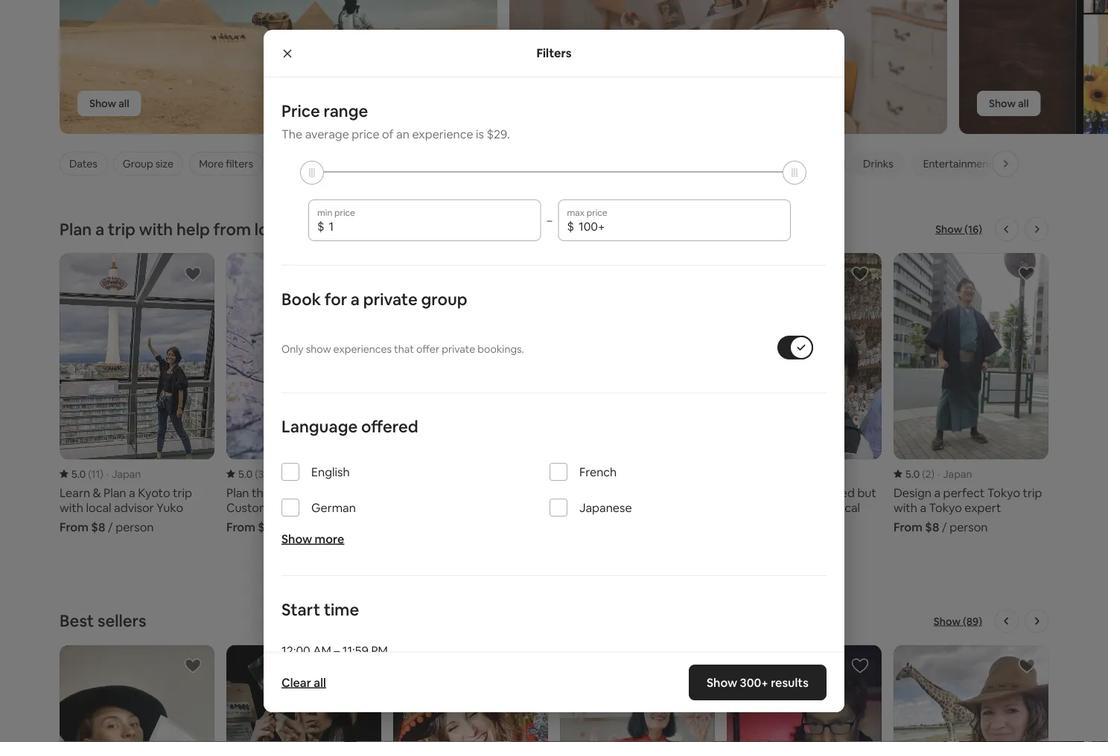 Task type: vqa. For each thing, say whether or not it's contained in the screenshot.
TAXES in the Joshua Tree, California 111 miles away Nov 15 – 20 total before taxes
no



Task type: locate. For each thing, give the bounding box(es) containing it.
1 ) from the left
[[100, 467, 103, 481]]

11:59
[[342, 643, 369, 658]]

save this experience image
[[851, 265, 869, 283], [184, 657, 202, 675], [684, 657, 702, 675], [851, 657, 869, 675]]

from $8 / person inside "design a perfect tokyo trip with a tokyo expert" group
[[894, 520, 988, 535]]

)
[[100, 467, 103, 481], [931, 467, 935, 481]]

0 vertical spatial for
[[329, 157, 343, 171]]

· inside learn & plan a kyoto trip with local advisor yuko group
[[106, 467, 109, 481]]

1 horizontal spatial $ text field
[[579, 219, 782, 234]]

japan for rating 5.0 out of 5; 2 reviews image
[[943, 467, 972, 481]]

1 ( from the left
[[88, 467, 91, 481]]

$8 down 11
[[91, 520, 105, 535]]

/ inside plan the perfect customised japan trip with local expert group
[[282, 520, 287, 535]]

1 horizontal spatial ·
[[597, 467, 599, 481]]

family
[[409, 157, 439, 171]]

show for show (89) link
[[934, 615, 961, 628]]

book for a private group
[[281, 289, 467, 310]]

great for groups button
[[287, 151, 391, 176]]

· japan inside itinerary planning of kyoto, japan hosted by tomoko & group
[[597, 467, 631, 481]]

1 horizontal spatial show all link
[[977, 91, 1041, 116]]

( for 2
[[922, 467, 925, 481]]

a left trip
[[95, 219, 104, 240]]

from
[[213, 219, 251, 240]]

0 horizontal spatial –
[[334, 643, 340, 658]]

animals button
[[495, 151, 557, 176]]

groups
[[345, 157, 379, 171]]

from $8 / person inside learn & plan a kyoto trip with local advisor yuko group
[[60, 520, 154, 535]]

from $8 / person down 11
[[60, 520, 154, 535]]

/ inside learn & plan a kyoto trip with local advisor yuko group
[[108, 520, 113, 535]]

· japan inside learn & plan a kyoto trip with local advisor yuko group
[[106, 467, 141, 481]]

person inside plan the perfect customised japan trip with local expert group
[[289, 520, 328, 535]]

$ text field down the baking
[[579, 219, 782, 234]]

1 horizontal spatial )
[[931, 467, 935, 481]]

–
[[547, 214, 552, 227], [334, 643, 340, 658]]

japan
[[112, 467, 141, 481], [282, 467, 311, 481], [602, 467, 631, 481], [943, 467, 972, 481]]

· for 5.0 ( 11 )
[[106, 467, 109, 481]]

· japan right 11
[[106, 467, 141, 481]]

more
[[199, 157, 224, 171]]

plan a trip with help from local hosts around the world
[[60, 219, 474, 240]]

2 horizontal spatial person
[[950, 520, 988, 535]]

show 300+ results link
[[689, 665, 827, 701]]

show for show 300+ results link at bottom
[[707, 675, 738, 690]]

group
[[421, 289, 467, 310]]

from down rating 5.0 out of 5; 11 reviews image at the bottom of the page
[[60, 520, 88, 535]]

arts
[[575, 157, 596, 171]]

japan right "2"
[[943, 467, 972, 481]]

1 from from the left
[[60, 520, 88, 535]]

· japan right "2"
[[938, 467, 972, 481]]

show for 1st show all link from the right
[[989, 97, 1016, 110]]

the
[[281, 126, 302, 141]]

save this experience image inside learn & plan a kyoto trip with local advisor yuko group
[[184, 265, 202, 283]]

$ text field
[[329, 219, 532, 234], [579, 219, 782, 234]]

· inside itinerary planning of kyoto, japan hosted by tomoko & group
[[597, 467, 599, 481]]

3 japan from the left
[[602, 467, 631, 481]]

3 ( from the left
[[922, 467, 925, 481]]

· for 5.0 ( 2 )
[[938, 467, 940, 481]]

$8 inside learn & plan a kyoto trip with local advisor yuko group
[[91, 520, 105, 535]]

2 horizontal spatial (
[[922, 467, 925, 481]]

arts & writing
[[575, 157, 641, 171]]

1 vertical spatial private
[[442, 343, 475, 356]]

clear
[[281, 675, 311, 690]]

5.0 for 5.0 ( 34
[[238, 467, 253, 481]]

only
[[281, 343, 304, 356]]

person inside "design a perfect tokyo trip with a tokyo expert" group
[[950, 520, 988, 535]]

2 $ from the left
[[567, 219, 574, 234]]

0 horizontal spatial all
[[118, 97, 129, 110]]

2 horizontal spatial from
[[894, 520, 923, 535]]

$
[[317, 219, 324, 234], [567, 219, 574, 234]]

2 horizontal spatial all
[[1018, 97, 1029, 110]]

0 vertical spatial –
[[547, 214, 552, 227]]

dance element
[[802, 157, 833, 171]]

1 $ from the left
[[317, 219, 324, 234]]

· japan inside "design a perfect tokyo trip with a tokyo expert" group
[[938, 467, 972, 481]]

5.0 left 11
[[71, 467, 86, 481]]

from for 5.0 ( 34
[[226, 520, 255, 535]]

0 horizontal spatial private
[[363, 289, 418, 310]]

all for first show all link from the left
[[118, 97, 129, 110]]

·
[[106, 467, 109, 481], [597, 467, 599, 481], [938, 467, 940, 481]]

1 horizontal spatial /
[[282, 520, 287, 535]]

drinks element
[[863, 157, 893, 171]]

2 ( from the left
[[255, 467, 258, 481]]

arts & writing button
[[563, 151, 653, 176]]

$8 down "2"
[[925, 520, 939, 535]]

that
[[394, 343, 414, 356]]

$ text field down family
[[329, 219, 532, 234]]

5.0 inside plan the perfect customised japan trip with local expert group
[[238, 467, 253, 481]]

1 horizontal spatial 5.0
[[238, 467, 253, 481]]

2 horizontal spatial /
[[942, 520, 947, 535]]

– down the animals button on the top of page
[[547, 214, 552, 227]]

$8 for 2
[[925, 520, 939, 535]]

3 · japan from the left
[[938, 467, 972, 481]]

1 horizontal spatial person
[[289, 520, 328, 535]]

2 ) from the left
[[931, 467, 935, 481]]

0 horizontal spatial show all link
[[77, 91, 141, 116]]

5.0 left "2"
[[906, 467, 920, 481]]

save this experience image for 5.0 ( 11 )
[[184, 265, 202, 283]]

· right the new
[[597, 467, 599, 481]]

5.0 inside learn & plan a kyoto trip with local advisor yuko group
[[71, 467, 86, 481]]

person
[[116, 520, 154, 535], [289, 520, 328, 535], [950, 520, 988, 535]]

1 vertical spatial a
[[351, 289, 360, 310]]

itinerary planning of kyoto, japan hosted by tomoko & group
[[560, 253, 715, 535]]

– right am
[[334, 643, 340, 658]]

japan for rating 5.0 out of 5; 11 reviews image at the bottom of the page
[[112, 467, 141, 481]]

clear all button
[[274, 668, 333, 698]]

cooking
[[732, 157, 773, 171]]

1 horizontal spatial (
[[255, 467, 258, 481]]

from $8 / person for 5.0 ( 2 )
[[894, 520, 988, 535]]

1 / from the left
[[108, 520, 113, 535]]

japan inside "design a perfect tokyo trip with a tokyo expert" group
[[943, 467, 972, 481]]

for right great
[[329, 157, 343, 171]]

/ inside "design a perfect tokyo trip with a tokyo expert" group
[[942, 520, 947, 535]]

0 horizontal spatial (
[[88, 467, 91, 481]]

5.0 for 5.0 ( 11 )
[[71, 467, 86, 481]]

0 horizontal spatial )
[[100, 467, 103, 481]]

dance button
[[790, 151, 845, 176]]

save this experience image inside "design a perfect tokyo trip with a tokyo expert" group
[[1018, 265, 1036, 283]]

from
[[60, 520, 88, 535], [226, 520, 255, 535], [894, 520, 923, 535]]

show for first show all link from the left
[[89, 97, 116, 110]]

1 · japan from the left
[[106, 467, 141, 481]]

create a customized guide book of tokyo with a local guide group
[[393, 253, 548, 535]]

1 horizontal spatial –
[[547, 214, 552, 227]]

family friendly element
[[409, 157, 478, 171]]

( inside learn & plan a kyoto trip with local advisor yuko group
[[88, 467, 91, 481]]

show all link
[[77, 91, 141, 116], [977, 91, 1041, 116]]

for for great
[[329, 157, 343, 171]]

1 horizontal spatial $8
[[925, 520, 939, 535]]

animals element
[[507, 157, 545, 171]]

0 horizontal spatial $8
[[91, 520, 105, 535]]

1 horizontal spatial a
[[351, 289, 360, 310]]

· japan right the new
[[597, 467, 631, 481]]

2 from from the left
[[226, 520, 255, 535]]

3 / from the left
[[942, 520, 947, 535]]

11
[[91, 467, 100, 481]]

· japan for 5.0 ( 2 )
[[938, 467, 972, 481]]

show (89) link
[[934, 614, 982, 629]]

person for 5.0 ( 34
[[289, 520, 328, 535]]

2 $ text field from the left
[[579, 219, 782, 234]]

0 horizontal spatial · japan
[[106, 467, 141, 481]]

save this experience image
[[184, 265, 202, 283], [1018, 265, 1036, 283], [1018, 657, 1036, 675]]

1 horizontal spatial private
[[442, 343, 475, 356]]

entertainment button
[[911, 151, 1004, 176]]

for right book
[[324, 289, 347, 310]]

private right offer on the top of the page
[[442, 343, 475, 356]]

1 horizontal spatial from $8 / person
[[894, 520, 988, 535]]

from left the $46
[[226, 520, 255, 535]]

0 horizontal spatial $
[[317, 219, 324, 234]]

$ right local
[[317, 219, 324, 234]]

2 from $8 / person from the left
[[894, 520, 988, 535]]

5.0
[[71, 467, 86, 481], [238, 467, 253, 481], [906, 467, 920, 481]]

1 japan from the left
[[112, 467, 141, 481]]

new experience; 0 reviews image
[[560, 467, 594, 481]]

2 · japan from the left
[[597, 467, 631, 481]]

· right 11
[[106, 467, 109, 481]]

4 japan from the left
[[943, 467, 972, 481]]

all inside button
[[314, 675, 326, 690]]

0 horizontal spatial from $8 / person
[[60, 520, 154, 535]]

2 / from the left
[[282, 520, 287, 535]]

private up only show experiences that offer private bookings.
[[363, 289, 418, 310]]

time
[[324, 599, 359, 620]]

great for groups
[[299, 157, 379, 171]]

local
[[254, 219, 291, 240]]

1 person from the left
[[116, 520, 154, 535]]

show all
[[89, 97, 129, 110], [989, 97, 1029, 110]]

· japan
[[106, 467, 141, 481], [597, 467, 631, 481], [938, 467, 972, 481]]

5.0 for 5.0 ( 2 )
[[906, 467, 920, 481]]

1 horizontal spatial $
[[567, 219, 574, 234]]

2 horizontal spatial ·
[[938, 467, 940, 481]]

japan right 34
[[282, 467, 311, 481]]

from down rating 5.0 out of 5; 2 reviews image
[[894, 520, 923, 535]]

from $8 / person for 5.0 ( 11 )
[[60, 520, 154, 535]]

from inside "design a perfect tokyo trip with a tokyo expert" group
[[894, 520, 923, 535]]

2 horizontal spatial · japan
[[938, 467, 972, 481]]

1 vertical spatial for
[[324, 289, 347, 310]]

1 $8 from the left
[[91, 520, 105, 535]]

1 horizontal spatial · japan
[[597, 467, 631, 481]]

5.0 inside "design a perfect tokyo trip with a tokyo expert" group
[[906, 467, 920, 481]]

) inside learn & plan a kyoto trip with local advisor yuko group
[[100, 467, 103, 481]]

clear all
[[281, 675, 326, 690]]

$ down arts & writing button on the right top of page
[[567, 219, 574, 234]]

book
[[281, 289, 321, 310]]

new this week group
[[0, 0, 1108, 135]]

from inside plan the perfect customised japan trip with local expert group
[[226, 520, 255, 535]]

0 horizontal spatial show all
[[89, 97, 129, 110]]

( inside plan the perfect customised japan trip with local expert group
[[255, 467, 258, 481]]

japan inside learn & plan a kyoto trip with local advisor yuko group
[[112, 467, 141, 481]]

baking button
[[659, 151, 714, 176]]

2 · from the left
[[597, 467, 599, 481]]

private
[[363, 289, 418, 310], [442, 343, 475, 356]]

1 horizontal spatial show all
[[989, 97, 1029, 110]]

show 300+ results
[[707, 675, 809, 690]]

family friendly
[[409, 157, 478, 171]]

12:00
[[281, 643, 310, 658]]

show (16) link
[[935, 222, 982, 237]]

0 horizontal spatial a
[[95, 219, 104, 240]]

japan right the new
[[602, 467, 631, 481]]

show for show (16) link
[[935, 223, 962, 236]]

· japan for 5.0 ( 11 )
[[106, 467, 141, 481]]

2 person from the left
[[289, 520, 328, 535]]

average
[[305, 126, 349, 141]]

from $8 / person down "2"
[[894, 520, 988, 535]]

all
[[118, 97, 129, 110], [1018, 97, 1029, 110], [314, 675, 326, 690]]

3 5.0 from the left
[[906, 467, 920, 481]]

5.0 left 34
[[238, 467, 253, 481]]

language offered
[[281, 416, 418, 437]]

1 5.0 from the left
[[71, 467, 86, 481]]

all for clear all button
[[314, 675, 326, 690]]

1 · from the left
[[106, 467, 109, 481]]

results
[[771, 675, 809, 690]]

from inside learn & plan a kyoto trip with local advisor yuko group
[[60, 520, 88, 535]]

0 horizontal spatial /
[[108, 520, 113, 535]]

entertainment
[[923, 157, 993, 171]]

2 $8 from the left
[[925, 520, 939, 535]]

/ for 5.0 ( 34
[[282, 520, 287, 535]]

japan right 11
[[112, 467, 141, 481]]

$8 inside "design a perfect tokyo trip with a tokyo expert" group
[[925, 520, 939, 535]]

) inside "design a perfect tokyo trip with a tokyo expert" group
[[931, 467, 935, 481]]

0 horizontal spatial person
[[116, 520, 154, 535]]

3 · from the left
[[938, 467, 940, 481]]

baking element
[[670, 157, 703, 171]]

2 horizontal spatial 5.0
[[906, 467, 920, 481]]

$8
[[91, 520, 105, 535], [925, 520, 939, 535]]

3 person from the left
[[950, 520, 988, 535]]

· inside "design a perfect tokyo trip with a tokyo expert" group
[[938, 467, 940, 481]]

more filters dialog
[[264, 30, 844, 742]]

0 horizontal spatial $ text field
[[329, 219, 532, 234]]

3 from from the left
[[894, 520, 923, 535]]

world
[[430, 219, 474, 240]]

1 from $8 / person from the left
[[60, 520, 154, 535]]

/ for 5.0 ( 2 )
[[942, 520, 947, 535]]

· right "2"
[[938, 467, 940, 481]]

a up experiences
[[351, 289, 360, 310]]

japan for new experience; 0 reviews image
[[602, 467, 631, 481]]

( for 11
[[88, 467, 91, 481]]

person inside learn & plan a kyoto trip with local advisor yuko group
[[116, 520, 154, 535]]

0 horizontal spatial 5.0
[[71, 467, 86, 481]]

(16)
[[965, 223, 982, 236]]

design a perfect tokyo trip with a tokyo expert group
[[894, 253, 1049, 535]]

for inside more filters dialog
[[324, 289, 347, 310]]

for inside button
[[329, 157, 343, 171]]

2 japan from the left
[[282, 467, 311, 481]]

1 horizontal spatial all
[[314, 675, 326, 690]]

plan
[[60, 219, 92, 240]]

1 horizontal spatial from
[[226, 520, 255, 535]]

rating 5.0 out of 5; 34 reviews image
[[226, 467, 273, 481]]

2 5.0 from the left
[[238, 467, 253, 481]]

with
[[139, 219, 173, 240]]

0 horizontal spatial ·
[[106, 467, 109, 481]]

0 horizontal spatial from
[[60, 520, 88, 535]]

( inside "design a perfect tokyo trip with a tokyo expert" group
[[922, 467, 925, 481]]

1 show all from the left
[[89, 97, 129, 110]]



Task type: describe. For each thing, give the bounding box(es) containing it.
2 show all from the left
[[989, 97, 1029, 110]]

help
[[176, 219, 210, 240]]

) for 5.0 ( 11 )
[[100, 467, 103, 481]]

baking
[[670, 157, 703, 171]]

great for groups element
[[299, 157, 379, 171]]

5.0 ( 11 )
[[71, 467, 103, 481]]

( for 34
[[255, 467, 258, 481]]

show (89)
[[934, 615, 982, 628]]

pm
[[371, 643, 388, 658]]

sellers
[[97, 611, 146, 632]]

drinks button
[[851, 151, 905, 176]]

show
[[306, 343, 331, 356]]

more filters
[[199, 157, 253, 171]]

5.0 ( 34
[[238, 467, 270, 481]]

/ for 5.0 ( 11 )
[[108, 520, 113, 535]]

cooking element
[[732, 157, 773, 171]]

offered
[[361, 416, 418, 437]]

0 vertical spatial private
[[363, 289, 418, 310]]

$ for 1st $ "text field" from right
[[567, 219, 574, 234]]

english
[[311, 464, 350, 480]]

person for 5.0 ( 2 )
[[950, 520, 988, 535]]

(89)
[[963, 615, 982, 628]]

japanese
[[579, 500, 632, 515]]

french
[[579, 464, 617, 480]]

learn & plan a kyoto trip with local advisor yuko group
[[60, 253, 214, 535]]

from $46 / person
[[226, 520, 328, 535]]

friendly
[[441, 157, 478, 171]]

price
[[352, 126, 379, 141]]

language
[[281, 416, 358, 437]]

34
[[258, 467, 270, 481]]

trip
[[108, 219, 135, 240]]

plan the perfect customised japan trip with local expert group
[[226, 253, 381, 535]]

of
[[382, 126, 394, 141]]

for for book
[[324, 289, 347, 310]]

range
[[324, 100, 368, 121]]

rating 5.0 out of 5; 11 reviews image
[[60, 467, 103, 481]]

plan a tour not crowed but cool sites in tokyo local group
[[727, 253, 882, 535]]

more filters button
[[189, 152, 263, 176]]

) for 5.0 ( 2 )
[[931, 467, 935, 481]]

drinks
[[863, 157, 893, 171]]

animals
[[507, 157, 545, 171]]

bookings.
[[478, 343, 524, 356]]

1 vertical spatial –
[[334, 643, 340, 658]]

save this experience image for 5.0 ( 2 )
[[1018, 265, 1036, 283]]

1 $ text field from the left
[[329, 219, 532, 234]]

german
[[311, 500, 356, 515]]

an
[[396, 126, 409, 141]]

only show experiences that offer private bookings.
[[281, 343, 524, 356]]

person for 5.0 ( 11 )
[[116, 520, 154, 535]]

experience
[[412, 126, 473, 141]]

a inside more filters dialog
[[351, 289, 360, 310]]

cooking button
[[720, 151, 785, 176]]

hosts
[[294, 219, 339, 240]]

great
[[299, 157, 327, 171]]

more
[[315, 531, 344, 547]]

entertainment element
[[923, 157, 993, 171]]

start
[[281, 599, 320, 620]]

writing
[[607, 157, 641, 171]]

the
[[401, 219, 427, 240]]

from for 5.0 ( 11 )
[[60, 520, 88, 535]]

0 vertical spatial a
[[95, 219, 104, 240]]

12:00 am – 11:59 pm
[[281, 643, 388, 658]]

1 show all link from the left
[[77, 91, 141, 116]]

arts & writing element
[[575, 157, 641, 171]]

price range
[[281, 100, 368, 121]]

show more button
[[281, 531, 344, 547]]

experiences
[[333, 343, 392, 356]]

show more
[[281, 531, 344, 547]]

2
[[925, 467, 931, 481]]

is
[[476, 126, 484, 141]]

$8 for 11
[[91, 520, 105, 535]]

am
[[313, 643, 331, 658]]

around
[[342, 219, 397, 240]]

2 show all link from the left
[[977, 91, 1041, 116]]

300+
[[740, 675, 768, 690]]

best sellers
[[60, 611, 146, 632]]

$ for 2nd $ "text field" from the right
[[317, 219, 324, 234]]

filters
[[536, 45, 572, 61]]

family friendly button
[[397, 151, 490, 176]]

new
[[572, 467, 594, 481]]

$29.
[[487, 126, 510, 141]]

save this experience image inside the plan a tour not crowed but cool sites in tokyo local group
[[851, 265, 869, 283]]

offer
[[416, 343, 439, 356]]

$46
[[258, 520, 279, 535]]

all for 1st show all link from the right
[[1018, 97, 1029, 110]]

dance
[[802, 157, 833, 171]]

start time
[[281, 599, 359, 620]]

best
[[60, 611, 94, 632]]

&
[[598, 157, 605, 171]]

show (16)
[[935, 223, 982, 236]]

from for 5.0 ( 2 )
[[894, 520, 923, 535]]

the average price of an experience is $29.
[[281, 126, 510, 141]]

filters
[[226, 157, 253, 171]]

rating 5.0 out of 5; 2 reviews image
[[894, 467, 935, 481]]

5.0 ( 2 )
[[906, 467, 935, 481]]

price
[[281, 100, 320, 121]]



